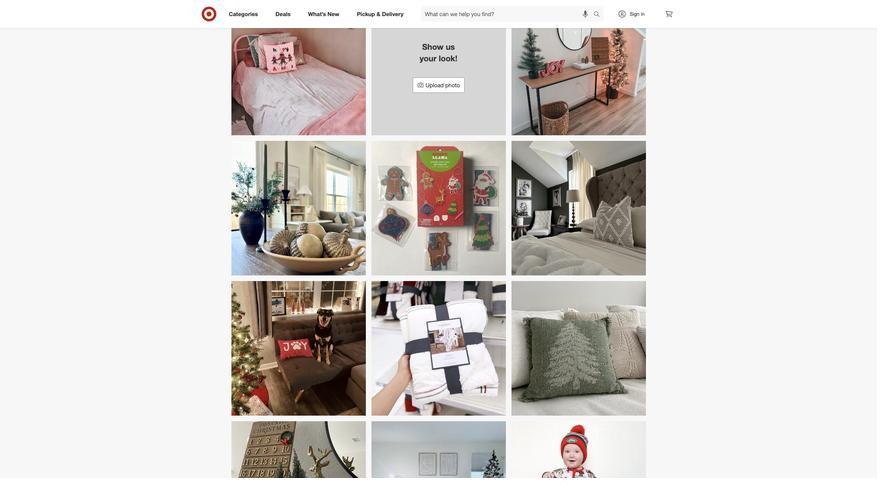 Task type: locate. For each thing, give the bounding box(es) containing it.
0 horizontal spatial user image by @alteredspaceshome image
[[231, 421, 366, 478]]

user image by @beyondthepinkpen image
[[372, 141, 506, 275]]

&
[[377, 10, 381, 17]]

0 vertical spatial user image by @alteredspaceshome image
[[512, 281, 646, 416]]

categories link
[[223, 6, 267, 22]]

user image by @emmaguleziannn image
[[372, 421, 506, 478]]

user image by @at.home.with.hilary image
[[231, 141, 366, 275]]

upload photo
[[426, 82, 460, 89]]

in
[[641, 11, 645, 17]]

deals link
[[270, 6, 300, 22]]

sign in
[[630, 11, 645, 17]]

what's new link
[[302, 6, 348, 22]]

search
[[591, 11, 608, 18]]

user image by @downsouthstreet image
[[512, 141, 646, 275]]

upload
[[426, 82, 444, 89]]

user image by @ohtarget image
[[372, 281, 506, 416]]

pickup & delivery link
[[351, 6, 413, 22]]

your
[[420, 53, 437, 63]]

show
[[423, 42, 444, 51]]

user image by @thewevillcrew image
[[512, 421, 646, 478]]

user image by @alteredspaceshome image
[[512, 281, 646, 416], [231, 421, 366, 478]]

1 vertical spatial user image by @alteredspaceshome image
[[231, 421, 366, 478]]

search button
[[591, 6, 608, 23]]

new
[[328, 10, 340, 17]]

pickup & delivery
[[357, 10, 404, 17]]



Task type: vqa. For each thing, say whether or not it's contained in the screenshot.
Save
no



Task type: describe. For each thing, give the bounding box(es) containing it.
What can we help you find? suggestions appear below search field
[[421, 6, 596, 22]]

sign
[[630, 11, 640, 17]]

us
[[446, 42, 455, 51]]

user image by @myfarmflowerhome image
[[231, 1, 366, 135]]

photo
[[446, 82, 460, 89]]

pickup
[[357, 10, 375, 17]]

1 horizontal spatial user image by @alteredspaceshome image
[[512, 281, 646, 416]]

user image by @morgandakin image
[[512, 1, 646, 135]]

upload photo button
[[413, 77, 465, 93]]

categories
[[229, 10, 258, 17]]

user image by @the.king_winston image
[[231, 281, 366, 416]]

deals
[[276, 10, 291, 17]]

delivery
[[382, 10, 404, 17]]

sign in link
[[612, 6, 656, 22]]

look!
[[439, 53, 458, 63]]

what's new
[[308, 10, 340, 17]]

show us your look!
[[420, 42, 458, 63]]

what's
[[308, 10, 326, 17]]



